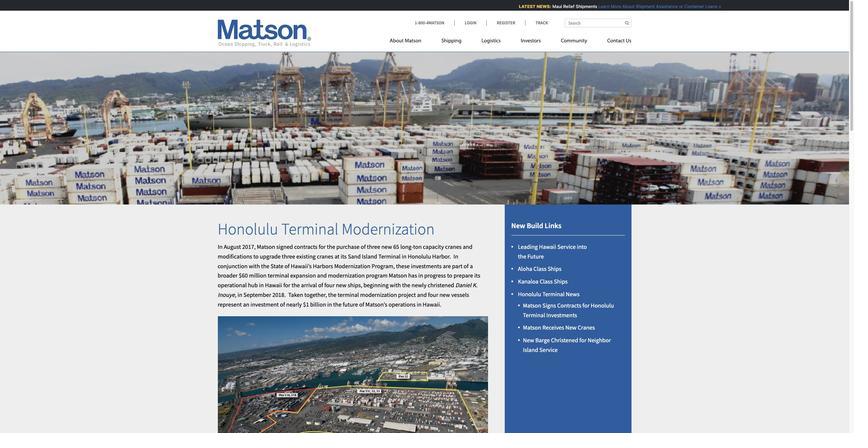Task type: locate. For each thing, give the bounding box(es) containing it.
1-
[[415, 20, 418, 26]]

terminal
[[268, 272, 289, 279], [338, 291, 359, 299]]

2 vertical spatial new
[[523, 336, 534, 344]]

1 vertical spatial modernization
[[360, 291, 397, 299]]

ships
[[548, 265, 562, 273], [554, 278, 568, 285]]

four up together,
[[324, 281, 335, 289]]

kanaloa
[[518, 278, 539, 285]]

matson receives new cranes link
[[523, 324, 595, 331]]

shipment
[[634, 4, 653, 9]]

0 vertical spatial new
[[511, 221, 525, 230]]

new inside the , in september 2018.  taken together, the terminal modernization project and four new vessels represent an investment of nearly $1 billion in the future of matson's operations in hawaii.
[[440, 291, 450, 299]]

0 vertical spatial modernization
[[328, 272, 365, 279]]

ships up news
[[554, 278, 568, 285]]

0 vertical spatial about
[[621, 4, 633, 9]]

honolulu inside in august 2017, matson signed contracts for the purchase of three new 65 long-ton capacity cranes and modifications to upgrade three existing cranes at its sand island terminal in honolulu harbor.  in conjunction with the state of hawaii's harbors modernization program, these investments are part of a broader $60 million terminal expansion and modernization program matson has in progress to prepare its operational hub in hawaii for the arrival of four new ships, beginning with the newly christened
[[408, 253, 431, 260]]

about
[[621, 4, 633, 9], [390, 38, 404, 44]]

harbors
[[313, 262, 333, 270]]

loans
[[704, 4, 716, 9]]

new left build
[[511, 221, 525, 230]]

modernization up 65
[[342, 219, 435, 239]]

new inside new barge christened for neighbor island service
[[523, 336, 534, 344]]

0 vertical spatial cranes
[[445, 243, 462, 251]]

matson signs contracts for honolulu terminal investments link
[[523, 302, 614, 319]]

in right ','
[[238, 291, 242, 299]]

shipments
[[574, 4, 596, 9]]

0 horizontal spatial three
[[282, 253, 295, 260]]

island down barge
[[523, 346, 538, 354]]

matson inside matson signs contracts for honolulu terminal investments
[[523, 302, 541, 309]]

matson down 1-
[[405, 38, 421, 44]]

1 horizontal spatial its
[[474, 272, 480, 279]]

cranes up part
[[445, 243, 462, 251]]

0 horizontal spatial hawaii
[[265, 281, 282, 289]]

new left 65
[[381, 243, 392, 251]]

for inside new barge christened for neighbor island service
[[580, 336, 587, 344]]

for down 'cranes'
[[580, 336, 587, 344]]

1 horizontal spatial island
[[523, 346, 538, 354]]

1 horizontal spatial terminal
[[338, 291, 359, 299]]

cranes
[[445, 243, 462, 251], [317, 253, 333, 260]]

modernization inside the , in september 2018.  taken together, the terminal modernization project and four new vessels represent an investment of nearly $1 billion in the future of matson's operations in hawaii.
[[360, 291, 397, 299]]

0 vertical spatial to
[[253, 253, 259, 260]]

1 vertical spatial with
[[390, 281, 401, 289]]

1 vertical spatial island
[[523, 346, 538, 354]]

honolulu up 'cranes'
[[591, 302, 614, 309]]

contracts
[[557, 302, 581, 309]]

for right contracts on the bottom left of the page
[[319, 243, 326, 251]]

matson left signs
[[523, 302, 541, 309]]

in
[[402, 253, 407, 260], [418, 272, 423, 279], [259, 281, 264, 289], [238, 291, 242, 299], [327, 301, 332, 308], [417, 301, 422, 308]]

modernization up ships,
[[328, 272, 365, 279]]

conjunction
[[218, 262, 248, 270]]

ships,
[[348, 281, 362, 289]]

news:
[[535, 4, 550, 9]]

2 vertical spatial new
[[440, 291, 450, 299]]

contact us
[[607, 38, 631, 44]]

0 vertical spatial modernization
[[342, 219, 435, 239]]

in left the hawaii.
[[417, 301, 422, 308]]

existing
[[296, 253, 316, 260]]

0 vertical spatial in
[[218, 243, 223, 251]]

class for kanaloa
[[540, 278, 553, 285]]

and down harbors
[[317, 272, 327, 279]]

in
[[218, 243, 223, 251], [454, 253, 458, 260]]

for inside matson signs contracts for honolulu terminal investments
[[583, 302, 590, 309]]

and inside the , in september 2018.  taken together, the terminal modernization project and four new vessels represent an investment of nearly $1 billion in the future of matson's operations in hawaii.
[[417, 291, 427, 299]]

part
[[452, 262, 463, 270]]

million
[[249, 272, 267, 279]]

program
[[366, 272, 388, 279]]

terminal down signs
[[523, 311, 545, 319]]

inouye
[[218, 291, 235, 299]]

1 horizontal spatial with
[[390, 281, 401, 289]]

0 horizontal spatial terminal
[[268, 272, 289, 279]]

are
[[443, 262, 451, 270]]

new
[[511, 221, 525, 230], [565, 324, 577, 331], [523, 336, 534, 344]]

terminal up future
[[338, 291, 359, 299]]

to down the are
[[447, 272, 452, 279]]

hawaii inside in august 2017, matson signed contracts for the purchase of three new 65 long-ton capacity cranes and modifications to upgrade three existing cranes at its sand island terminal in honolulu harbor.  in conjunction with the state of hawaii's harbors modernization program, these investments are part of a broader $60 million terminal expansion and modernization program matson has in progress to prepare its operational hub in hawaii for the arrival of four new ships, beginning with the newly christened
[[265, 281, 282, 289]]

of left "a" in the bottom right of the page
[[464, 262, 469, 270]]

signs
[[543, 302, 556, 309]]

,
[[235, 291, 236, 299]]

0 horizontal spatial with
[[249, 262, 260, 270]]

four
[[324, 281, 335, 289], [428, 291, 438, 299]]

island inside new barge christened for neighbor island service
[[523, 346, 538, 354]]

new for barge
[[523, 336, 534, 344]]

0 vertical spatial terminal
[[268, 272, 289, 279]]

0 horizontal spatial in
[[218, 243, 223, 251]]

service down barge
[[539, 346, 558, 354]]

new build links section
[[496, 205, 640, 433]]

1 horizontal spatial to
[[447, 272, 452, 279]]

0 horizontal spatial to
[[253, 253, 259, 260]]

four up the hawaii.
[[428, 291, 438, 299]]

service left into
[[557, 243, 576, 251]]

0 vertical spatial island
[[362, 253, 377, 260]]

community
[[561, 38, 587, 44]]

investors
[[521, 38, 541, 44]]

new up christened
[[565, 324, 577, 331]]

matson signs contracts for honolulu terminal investments
[[523, 302, 614, 319]]

0 vertical spatial four
[[324, 281, 335, 289]]

ships for aloha class ships
[[548, 265, 562, 273]]

island inside in august 2017, matson signed contracts for the purchase of three new 65 long-ton capacity cranes and modifications to upgrade three existing cranes at its sand island terminal in honolulu harbor.  in conjunction with the state of hawaii's harbors modernization program, these investments are part of a broader $60 million terminal expansion and modernization program matson has in progress to prepare its operational hub in hawaii for the arrival of four new ships, beginning with the newly christened
[[362, 253, 377, 260]]

new for modernization
[[440, 291, 450, 299]]

honolulu down ton
[[408, 253, 431, 260]]

the down leading
[[518, 252, 526, 260]]

its right 'at'
[[341, 253, 347, 260]]

purchase
[[336, 243, 360, 251]]

1 vertical spatial modernization
[[334, 262, 371, 270]]

65
[[393, 243, 399, 251]]

0 horizontal spatial cranes
[[317, 253, 333, 260]]

with
[[249, 262, 260, 270], [390, 281, 401, 289]]

for right contracts
[[583, 302, 590, 309]]

terminal inside in august 2017, matson signed contracts for the purchase of three new 65 long-ton capacity cranes and modifications to upgrade three existing cranes at its sand island terminal in honolulu harbor.  in conjunction with the state of hawaii's harbors modernization program, these investments are part of a broader $60 million terminal expansion and modernization program matson has in progress to prepare its operational hub in hawaii for the arrival of four new ships, beginning with the newly christened
[[268, 272, 289, 279]]

hawaii's
[[291, 262, 312, 270]]

0 vertical spatial its
[[341, 253, 347, 260]]

terminal down the state
[[268, 272, 289, 279]]

in up part
[[454, 253, 458, 260]]

august
[[224, 243, 241, 251]]

kanaloa class ships link
[[518, 278, 568, 285]]

None search field
[[565, 19, 631, 27]]

class
[[534, 265, 547, 273], [540, 278, 553, 285]]

three down signed
[[282, 253, 295, 260]]

0 horizontal spatial its
[[341, 253, 347, 260]]

to down 2017,
[[253, 253, 259, 260]]

investments
[[546, 311, 577, 319]]

future
[[343, 301, 358, 308]]

1 horizontal spatial four
[[428, 291, 438, 299]]

leading hawaii service into the future
[[518, 243, 587, 260]]

billion
[[310, 301, 326, 308]]

0 horizontal spatial four
[[324, 281, 335, 289]]

1 vertical spatial class
[[540, 278, 553, 285]]

class up kanaloa class ships
[[534, 265, 547, 273]]

kanaloa class ships
[[518, 278, 568, 285]]

four inside the , in september 2018.  taken together, the terminal modernization project and four new vessels represent an investment of nearly $1 billion in the future of matson's operations in hawaii.
[[428, 291, 438, 299]]

learn
[[597, 4, 608, 9]]

2 horizontal spatial new
[[440, 291, 450, 299]]

modernization
[[328, 272, 365, 279], [360, 291, 397, 299]]

1 vertical spatial terminal
[[338, 291, 359, 299]]

shipping
[[441, 38, 462, 44]]

new left ships,
[[336, 281, 347, 289]]

1 vertical spatial four
[[428, 291, 438, 299]]

0 vertical spatial hawaii
[[539, 243, 556, 251]]

0 vertical spatial service
[[557, 243, 576, 251]]

with up project
[[390, 281, 401, 289]]

modernization down sand
[[334, 262, 371, 270]]

hub
[[248, 281, 258, 289]]

long-
[[400, 243, 413, 251]]

three up program, on the bottom of page
[[367, 243, 380, 251]]

2 vertical spatial and
[[417, 291, 427, 299]]

1 horizontal spatial cranes
[[445, 243, 462, 251]]

1 horizontal spatial in
[[454, 253, 458, 260]]

honolulu up 2017,
[[218, 219, 278, 239]]

in right billion
[[327, 301, 332, 308]]

cranes up harbors
[[317, 253, 333, 260]]

login
[[465, 20, 477, 26]]

hawaii up "future" at the right
[[539, 243, 556, 251]]

0 horizontal spatial island
[[362, 253, 377, 260]]

for up taken
[[283, 281, 290, 289]]

1 horizontal spatial and
[[417, 291, 427, 299]]

1 vertical spatial and
[[317, 272, 327, 279]]

1 vertical spatial new
[[336, 281, 347, 289]]

with up million
[[249, 262, 260, 270]]

honolulu down kanaloa
[[518, 290, 541, 298]]

1 vertical spatial ships
[[554, 278, 568, 285]]

1 vertical spatial hawaii
[[265, 281, 282, 289]]

1 vertical spatial about
[[390, 38, 404, 44]]

matson up barge
[[523, 324, 541, 331]]

terminal up program, on the bottom of page
[[378, 253, 401, 260]]

aloha class ships link
[[518, 265, 562, 273]]

relief
[[562, 4, 573, 9]]

in left august
[[218, 243, 223, 251]]

2 horizontal spatial and
[[463, 243, 473, 251]]

new left barge
[[523, 336, 534, 344]]

and up "a" in the bottom right of the page
[[463, 243, 473, 251]]

1 horizontal spatial hawaii
[[539, 243, 556, 251]]

0 vertical spatial three
[[367, 243, 380, 251]]

modernization up the matson's
[[360, 291, 397, 299]]

these
[[396, 262, 410, 270]]

0 horizontal spatial about
[[390, 38, 404, 44]]

in right has
[[418, 272, 423, 279]]

aloha
[[518, 265, 532, 273]]

k.
[[473, 281, 478, 289]]

island right sand
[[362, 253, 377, 260]]

new down christened
[[440, 291, 450, 299]]

its up k.
[[474, 272, 480, 279]]

has
[[408, 272, 417, 279]]

0 vertical spatial class
[[534, 265, 547, 273]]

aloha class ships
[[518, 265, 562, 273]]

maui
[[551, 4, 561, 9]]

the inside leading hawaii service into the future
[[518, 252, 526, 260]]

three
[[367, 243, 380, 251], [282, 253, 295, 260]]

hawaii down million
[[265, 281, 282, 289]]

shipping link
[[431, 35, 472, 49]]

$1
[[303, 301, 309, 308]]

modernization inside in august 2017, matson signed contracts for the purchase of three new 65 long-ton capacity cranes and modifications to upgrade three existing cranes at its sand island terminal in honolulu harbor.  in conjunction with the state of hawaii's harbors modernization program, these investments are part of a broader $60 million terminal expansion and modernization program matson has in progress to prepare its operational hub in hawaii for the arrival of four new ships, beginning with the newly christened
[[334, 262, 371, 270]]

and down newly
[[417, 291, 427, 299]]

arrival
[[301, 281, 317, 289]]

assistance
[[655, 4, 676, 9]]

daniel
[[455, 281, 471, 289]]

search image
[[625, 21, 629, 25]]

honolulu inside matson signs contracts for honolulu terminal investments
[[591, 302, 614, 309]]

newly
[[412, 281, 427, 289]]

1 horizontal spatial new
[[381, 243, 392, 251]]

contact
[[607, 38, 625, 44]]

0 vertical spatial new
[[381, 243, 392, 251]]

sand
[[348, 253, 361, 260]]

class up honolulu terminal news at the bottom
[[540, 278, 553, 285]]

of
[[361, 243, 366, 251], [285, 262, 290, 270], [464, 262, 469, 270], [318, 281, 323, 289], [280, 301, 285, 308], [359, 301, 364, 308]]

0 vertical spatial ships
[[548, 265, 562, 273]]

ships up the kanaloa class ships link
[[548, 265, 562, 273]]

1 vertical spatial service
[[539, 346, 558, 354]]



Task type: vqa. For each thing, say whether or not it's contained in the screenshot.
second supposed from right
no



Task type: describe. For each thing, give the bounding box(es) containing it.
expansion
[[290, 272, 316, 279]]

honolulu terminal news
[[518, 290, 580, 298]]

operational
[[218, 281, 247, 289]]

latest
[[517, 4, 534, 9]]

represent
[[218, 301, 242, 308]]

honolulu terminal modernization
[[218, 219, 435, 239]]

blue matson logo with ocean, shipping, truck, rail and logistics written beneath it. image
[[218, 20, 311, 47]]

of right future
[[359, 301, 364, 308]]

new barge christened for neighbor island service link
[[523, 336, 611, 354]]

0 vertical spatial and
[[463, 243, 473, 251]]

terminal up contracts on the bottom left of the page
[[281, 219, 338, 239]]

1 vertical spatial cranes
[[317, 253, 333, 260]]

neighbor
[[588, 336, 611, 344]]

signed
[[276, 243, 293, 251]]

matson inside the top menu navigation
[[405, 38, 421, 44]]

0 horizontal spatial and
[[317, 272, 327, 279]]

terminal up signs
[[543, 290, 565, 298]]

news
[[566, 290, 580, 298]]

1-800-4matson
[[415, 20, 444, 26]]

about inside about matson link
[[390, 38, 404, 44]]

more
[[609, 4, 620, 9]]

0 horizontal spatial new
[[336, 281, 347, 289]]

about matson link
[[390, 35, 431, 49]]

1 vertical spatial new
[[565, 324, 577, 331]]

receives
[[543, 324, 564, 331]]

build
[[527, 221, 543, 230]]

daniel k. inouye
[[218, 281, 478, 299]]

class for aloha
[[534, 265, 547, 273]]

latest news: maui relief shipments learn more about shipment assistance or container loans >
[[517, 4, 720, 9]]

matson receives new cranes
[[523, 324, 595, 331]]

hawaii.
[[423, 301, 441, 308]]

logistics
[[482, 38, 501, 44]]

of right the purchase
[[361, 243, 366, 251]]

service inside new barge christened for neighbor island service
[[539, 346, 558, 354]]

new for the
[[381, 243, 392, 251]]

1 vertical spatial its
[[474, 272, 480, 279]]

program,
[[372, 262, 395, 270]]

contact us link
[[597, 35, 631, 49]]

into
[[577, 243, 587, 251]]

terminal inside in august 2017, matson signed contracts for the purchase of three new 65 long-ton capacity cranes and modifications to upgrade three existing cranes at its sand island terminal in honolulu harbor.  in conjunction with the state of hawaii's harbors modernization program, these investments are part of a broader $60 million terminal expansion and modernization program matson has in progress to prepare its operational hub in hawaii for the arrival of four new ships, beginning with the newly christened
[[378, 253, 401, 260]]

new for build
[[511, 221, 525, 230]]

nearly
[[286, 301, 302, 308]]

ships for kanaloa class ships
[[554, 278, 568, 285]]

1-800-4matson link
[[415, 20, 454, 26]]

cranes
[[578, 324, 595, 331]]

progress
[[424, 272, 446, 279]]

new build links
[[511, 221, 562, 230]]

modernization inside in august 2017, matson signed contracts for the purchase of three new 65 long-ton capacity cranes and modifications to upgrade three existing cranes at its sand island terminal in honolulu harbor.  in conjunction with the state of hawaii's harbors modernization program, these investments are part of a broader $60 million terminal expansion and modernization program matson has in progress to prepare its operational hub in hawaii for the arrival of four new ships, beginning with the newly christened
[[328, 272, 365, 279]]

0 vertical spatial with
[[249, 262, 260, 270]]

track link
[[525, 20, 548, 26]]

capacity
[[423, 243, 444, 251]]

4matson
[[426, 20, 444, 26]]

investors link
[[511, 35, 551, 49]]

of left nearly
[[280, 301, 285, 308]]

leading
[[518, 243, 538, 251]]

of right the state
[[285, 262, 290, 270]]

four inside in august 2017, matson signed contracts for the purchase of three new 65 long-ton capacity cranes and modifications to upgrade three existing cranes at its sand island terminal in honolulu harbor.  in conjunction with the state of hawaii's harbors modernization program, these investments are part of a broader $60 million terminal expansion and modernization program matson has in progress to prepare its operational hub in hawaii for the arrival of four new ships, beginning with the newly christened
[[324, 281, 335, 289]]

or
[[678, 4, 682, 9]]

register
[[497, 20, 515, 26]]

terminal inside the , in september 2018.  taken together, the terminal modernization project and four new vessels represent an investment of nearly $1 billion in the future of matson's operations in hawaii.
[[338, 291, 359, 299]]

1 vertical spatial to
[[447, 272, 452, 279]]

the down upgrade
[[261, 262, 269, 270]]

broader
[[218, 272, 238, 279]]

a
[[470, 262, 473, 270]]

vessels
[[451, 291, 469, 299]]

top menu navigation
[[390, 35, 631, 49]]

>
[[717, 4, 720, 9]]

prepare
[[454, 272, 473, 279]]

of up together,
[[318, 281, 323, 289]]

taken
[[288, 291, 303, 299]]

beginning
[[364, 281, 389, 289]]

terminal inside matson signs contracts for honolulu terminal investments
[[523, 311, 545, 319]]

, in september 2018.  taken together, the terminal modernization project and four new vessels represent an investment of nearly $1 billion in the future of matson's operations in hawaii.
[[218, 291, 469, 308]]

Search search field
[[565, 19, 631, 27]]

christened
[[428, 281, 454, 289]]

1 horizontal spatial three
[[367, 243, 380, 251]]

at
[[335, 253, 340, 260]]

1 vertical spatial three
[[282, 253, 295, 260]]

the right together,
[[328, 291, 336, 299]]

ton
[[413, 243, 422, 251]]

state
[[271, 262, 283, 270]]

contracts
[[294, 243, 318, 251]]

future
[[527, 252, 544, 260]]

banner image
[[0, 41, 849, 205]]

september
[[244, 291, 271, 299]]

upgrade
[[260, 253, 281, 260]]

the left future
[[333, 301, 342, 308]]

matson up upgrade
[[257, 243, 275, 251]]

in right hub
[[259, 281, 264, 289]]

hawaii inside leading hawaii service into the future
[[539, 243, 556, 251]]

christened
[[551, 336, 578, 344]]

us
[[626, 38, 631, 44]]

investment
[[251, 301, 279, 308]]

service inside leading hawaii service into the future
[[557, 243, 576, 251]]

investments
[[411, 262, 442, 270]]

register link
[[487, 20, 525, 26]]

together,
[[304, 291, 327, 299]]

the up 'at'
[[327, 243, 335, 251]]

the up project
[[402, 281, 410, 289]]

track
[[536, 20, 548, 26]]

links
[[545, 221, 562, 230]]

in up these
[[402, 253, 407, 260]]

matson down these
[[389, 272, 407, 279]]

2017,
[[242, 243, 256, 251]]

operations
[[389, 301, 416, 308]]

project
[[398, 291, 416, 299]]

1 horizontal spatial about
[[621, 4, 633, 9]]

in august 2017, matson signed contracts for the purchase of three new 65 long-ton capacity cranes and modifications to upgrade three existing cranes at its sand island terminal in honolulu harbor.  in conjunction with the state of hawaii's harbors modernization program, these investments are part of a broader $60 million terminal expansion and modernization program matson has in progress to prepare its operational hub in hawaii for the arrival of four new ships, beginning with the newly christened
[[218, 243, 480, 289]]

$60
[[239, 272, 248, 279]]

learn more about shipment assistance or container loans > link
[[597, 4, 720, 9]]

800-
[[418, 20, 426, 26]]

the up taken
[[292, 281, 300, 289]]

barge
[[535, 336, 550, 344]]

1 vertical spatial in
[[454, 253, 458, 260]]



